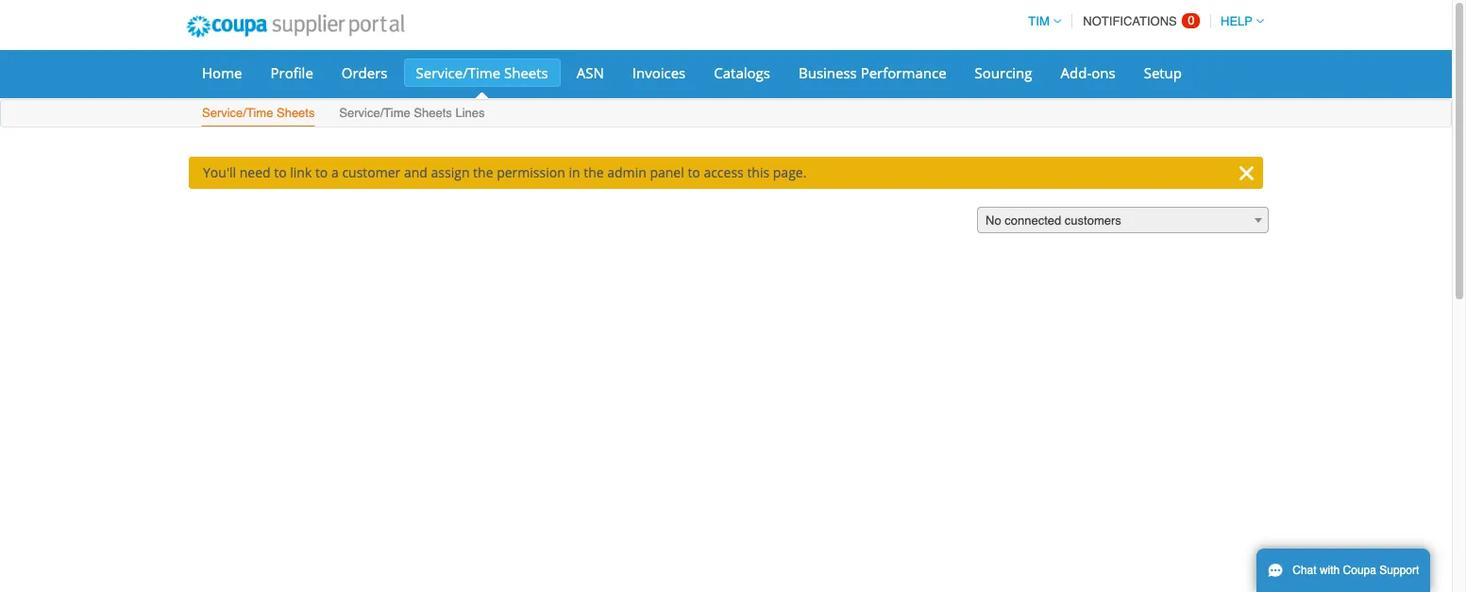 Task type: locate. For each thing, give the bounding box(es) containing it.
navigation containing notifications 0
[[1020, 3, 1264, 40]]

service/time sheets up lines
[[416, 63, 548, 82]]

permission
[[497, 163, 565, 181]]

support
[[1380, 564, 1420, 577]]

to
[[274, 163, 287, 181], [315, 163, 328, 181], [688, 163, 701, 181]]

sheets left lines
[[414, 106, 452, 120]]

home link
[[190, 59, 254, 87]]

service/time down 'home' link
[[202, 106, 273, 120]]

business
[[799, 63, 857, 82]]

service/time down the orders
[[339, 106, 411, 120]]

to left link
[[274, 163, 287, 181]]

2 horizontal spatial to
[[688, 163, 701, 181]]

a
[[331, 163, 339, 181]]

invoices link
[[620, 59, 698, 87]]

in
[[569, 163, 580, 181]]

tim link
[[1020, 14, 1061, 28]]

1 horizontal spatial service/time
[[339, 106, 411, 120]]

service/time sheets down profile
[[202, 106, 315, 120]]

business performance link
[[787, 59, 959, 87]]

service/time sheets lines
[[339, 106, 485, 120]]

2 horizontal spatial service/time
[[416, 63, 501, 82]]

to right panel
[[688, 163, 701, 181]]

0 horizontal spatial service/time sheets
[[202, 106, 315, 120]]

0 horizontal spatial sheets
[[277, 106, 315, 120]]

and
[[404, 163, 428, 181]]

asn
[[577, 63, 604, 82]]

the right assign
[[473, 163, 493, 181]]

the
[[473, 163, 493, 181], [584, 163, 604, 181]]

invoices
[[633, 63, 686, 82]]

service/time
[[416, 63, 501, 82], [202, 106, 273, 120], [339, 106, 411, 120]]

sheets left asn link
[[504, 63, 548, 82]]

1 vertical spatial service/time sheets link
[[201, 102, 316, 127]]

orders link
[[329, 59, 400, 87]]

admin
[[607, 163, 647, 181]]

chat with coupa support button
[[1257, 549, 1431, 592]]

navigation
[[1020, 3, 1264, 40]]

you'll need to link to a customer and assign the permission in the admin panel to access this page.
[[203, 163, 807, 181]]

1 to from the left
[[274, 163, 287, 181]]

access
[[704, 163, 744, 181]]

service/time sheets link down profile
[[201, 102, 316, 127]]

profile link
[[258, 59, 326, 87]]

the right in
[[584, 163, 604, 181]]

sheets
[[504, 63, 548, 82], [277, 106, 315, 120], [414, 106, 452, 120]]

2 the from the left
[[584, 163, 604, 181]]

0 horizontal spatial service/time sheets link
[[201, 102, 316, 127]]

1 horizontal spatial service/time sheets link
[[404, 59, 561, 87]]

service/time up lines
[[416, 63, 501, 82]]

0 horizontal spatial to
[[274, 163, 287, 181]]

notifications
[[1083, 14, 1177, 28]]

1 horizontal spatial to
[[315, 163, 328, 181]]

service/time sheets link
[[404, 59, 561, 87], [201, 102, 316, 127]]

help link
[[1213, 14, 1264, 28]]

0 vertical spatial service/time sheets link
[[404, 59, 561, 87]]

service/time sheets link up lines
[[404, 59, 561, 87]]

sourcing link
[[963, 59, 1045, 87]]

0
[[1188, 13, 1195, 27]]

to left a
[[315, 163, 328, 181]]

1 horizontal spatial service/time sheets
[[416, 63, 548, 82]]

need
[[240, 163, 271, 181]]

chat with coupa support
[[1293, 564, 1420, 577]]

service/time sheets
[[416, 63, 548, 82], [202, 106, 315, 120]]

1 horizontal spatial the
[[584, 163, 604, 181]]

0 horizontal spatial the
[[473, 163, 493, 181]]

add-ons
[[1061, 63, 1116, 82]]

sheets down profile
[[277, 106, 315, 120]]

tim
[[1029, 14, 1050, 28]]



Task type: describe. For each thing, give the bounding box(es) containing it.
catalogs link
[[702, 59, 783, 87]]

profile
[[271, 63, 313, 82]]

no
[[986, 213, 1002, 228]]

connected
[[1005, 213, 1062, 228]]

customers
[[1065, 213, 1122, 228]]

performance
[[861, 63, 947, 82]]

setup
[[1144, 63, 1182, 82]]

customer
[[342, 163, 401, 181]]

3 to from the left
[[688, 163, 701, 181]]

no connected customers
[[986, 213, 1122, 228]]

2 horizontal spatial sheets
[[504, 63, 548, 82]]

link
[[290, 163, 312, 181]]

No connected customers field
[[977, 207, 1269, 234]]

No connected customers text field
[[978, 208, 1268, 234]]

coupa
[[1343, 564, 1377, 577]]

chat
[[1293, 564, 1317, 577]]

assign
[[431, 163, 470, 181]]

business performance
[[799, 63, 947, 82]]

0 horizontal spatial service/time
[[202, 106, 273, 120]]

help
[[1221, 14, 1253, 28]]

sourcing
[[975, 63, 1033, 82]]

home
[[202, 63, 242, 82]]

2 to from the left
[[315, 163, 328, 181]]

0 vertical spatial service/time sheets
[[416, 63, 548, 82]]

1 the from the left
[[473, 163, 493, 181]]

orders
[[342, 63, 388, 82]]

panel
[[650, 163, 684, 181]]

notifications 0
[[1083, 13, 1195, 28]]

asn link
[[564, 59, 616, 87]]

1 horizontal spatial sheets
[[414, 106, 452, 120]]

you'll
[[203, 163, 236, 181]]

ons
[[1092, 63, 1116, 82]]

setup link
[[1132, 59, 1195, 87]]

with
[[1320, 564, 1340, 577]]

1 vertical spatial service/time sheets
[[202, 106, 315, 120]]

add-
[[1061, 63, 1092, 82]]

this
[[747, 163, 770, 181]]

service/time sheets lines link
[[338, 102, 486, 127]]

catalogs
[[714, 63, 771, 82]]

lines
[[456, 106, 485, 120]]

coupa supplier portal image
[[174, 3, 417, 50]]

page.
[[773, 163, 807, 181]]

add-ons link
[[1049, 59, 1128, 87]]



Task type: vqa. For each thing, say whether or not it's contained in the screenshot.
Home
yes



